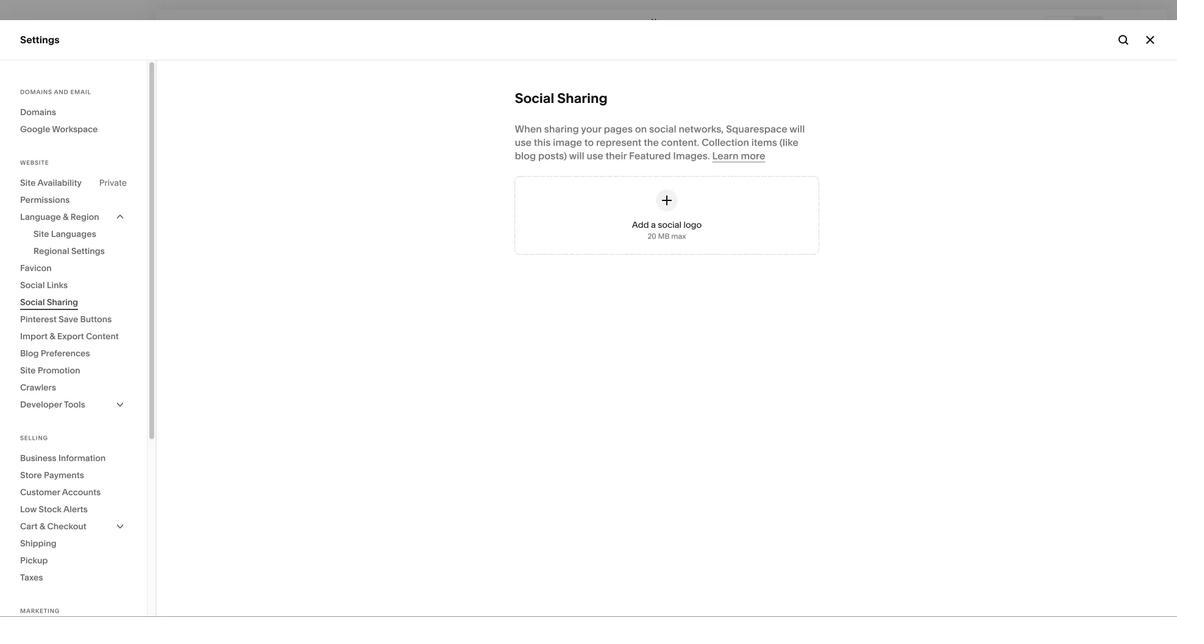Task type: locate. For each thing, give the bounding box(es) containing it.
asset library link
[[20, 459, 135, 473]]

social sharing up sharing
[[515, 90, 608, 106]]

settings up the domains and email
[[20, 34, 60, 46]]

their
[[606, 150, 627, 162]]

0 horizontal spatial &
[[40, 521, 45, 532]]

& up blog preferences
[[50, 331, 55, 342]]

1 horizontal spatial &
[[50, 331, 55, 342]]

1 horizontal spatial will
[[790, 123, 805, 135]]

will
[[790, 123, 805, 135], [569, 150, 584, 162]]

1 vertical spatial site
[[34, 229, 49, 239]]

site down language
[[34, 229, 49, 239]]

& right cart
[[40, 521, 45, 532]]

site promotion
[[20, 365, 80, 376]]

region
[[71, 212, 99, 222]]

0 vertical spatial social sharing
[[515, 90, 608, 106]]

domains left and
[[20, 88, 52, 96]]

settings down store
[[20, 481, 58, 493]]

social
[[515, 90, 554, 106], [20, 280, 45, 290], [20, 297, 45, 308]]

2 vertical spatial social
[[20, 297, 45, 308]]

crawlers link
[[20, 379, 127, 396]]

2 marketing from the top
[[20, 608, 60, 615]]

1 vertical spatial marketing
[[20, 608, 60, 615]]

2 domains from the top
[[20, 107, 56, 117]]

site down blog on the bottom left
[[20, 365, 36, 376]]

1 horizontal spatial use
[[587, 150, 603, 162]]

1 selling from the top
[[20, 97, 52, 109]]

crawlers
[[20, 383, 56, 393]]

& inside dropdown button
[[40, 521, 45, 532]]

analytics
[[20, 162, 63, 174]]

help link
[[20, 502, 42, 516]]

social inside social links link
[[20, 280, 45, 290]]

social inside social sharing link
[[20, 297, 45, 308]]

site for site availability
[[20, 178, 36, 188]]

1 vertical spatial selling
[[20, 435, 48, 442]]

images.
[[673, 150, 710, 162]]

selling down the domains and email
[[20, 97, 52, 109]]

sharing up pinterest save buttons at the bottom left of page
[[47, 297, 78, 308]]

regional settings
[[34, 246, 105, 256]]

use
[[515, 137, 532, 148], [587, 150, 603, 162]]

languages
[[51, 229, 96, 239]]

& for import
[[50, 331, 55, 342]]

domains
[[20, 88, 52, 96], [20, 107, 56, 117]]

this
[[534, 137, 551, 148]]

selling up "business"
[[20, 435, 48, 442]]

will down image
[[569, 150, 584, 162]]

blog preferences link
[[20, 345, 127, 362]]

use up blog
[[515, 137, 532, 148]]

pickup
[[20, 556, 48, 566]]

google workspace link
[[20, 121, 127, 138]]

store
[[20, 470, 42, 481]]

1 vertical spatial domains
[[20, 107, 56, 117]]

and
[[54, 88, 69, 96]]

content.
[[661, 137, 699, 148]]

pinterest
[[20, 314, 57, 325]]

1 vertical spatial sharing
[[47, 297, 78, 308]]

0 vertical spatial sharing
[[557, 90, 608, 106]]

0 vertical spatial selling
[[20, 97, 52, 109]]

site languages
[[34, 229, 96, 239]]

1 marketing from the top
[[20, 119, 67, 131]]

social up pinterest
[[20, 297, 45, 308]]

0 vertical spatial will
[[790, 123, 805, 135]]

0 vertical spatial domains
[[20, 88, 52, 96]]

social up when
[[515, 90, 554, 106]]

to
[[584, 137, 594, 148]]

website
[[20, 159, 49, 166]]

language & region button
[[20, 208, 127, 226]]

0 vertical spatial marketing
[[20, 119, 67, 131]]

2 horizontal spatial &
[[63, 212, 69, 222]]

& inside "dropdown button"
[[63, 212, 69, 222]]

taxes link
[[20, 569, 127, 586]]

0 vertical spatial &
[[63, 212, 69, 222]]

0 vertical spatial site
[[20, 178, 36, 188]]

domains and email
[[20, 88, 91, 96]]

cart & checkout
[[20, 521, 86, 532]]

social links link
[[20, 277, 127, 294]]

your
[[581, 123, 602, 135]]

store payments
[[20, 470, 84, 481]]

social sharing down social links
[[20, 297, 78, 308]]

cart & checkout link
[[20, 518, 127, 535]]

analytics link
[[20, 162, 135, 176]]

domains link
[[20, 104, 127, 121]]

& up site languages
[[63, 212, 69, 222]]

shipping
[[20, 539, 56, 549]]

language & region
[[20, 212, 99, 222]]

favicon
[[20, 263, 52, 273]]

use down to
[[587, 150, 603, 162]]

1 horizontal spatial social sharing
[[515, 90, 608, 106]]

0 horizontal spatial will
[[569, 150, 584, 162]]

0 horizontal spatial use
[[515, 137, 532, 148]]

social down favicon
[[20, 280, 45, 290]]

blog
[[515, 150, 536, 162]]

settings
[[20, 34, 60, 46], [71, 246, 105, 256], [20, 481, 58, 493]]

2 vertical spatial &
[[40, 521, 45, 532]]

when
[[515, 123, 542, 135]]

blog
[[20, 348, 39, 359]]

social sharing link
[[20, 294, 127, 311]]

asset
[[20, 460, 46, 472]]

settings down site languages link
[[71, 246, 105, 256]]

domains up google
[[20, 107, 56, 117]]

stock
[[39, 504, 62, 515]]

shipping link
[[20, 535, 127, 552]]

social links
[[20, 280, 68, 290]]

learn
[[712, 150, 739, 162]]

domains for domains and email
[[20, 88, 52, 96]]

language & region link
[[20, 208, 127, 226]]

marketing
[[20, 119, 67, 131], [20, 608, 60, 615]]

collection
[[702, 137, 749, 148]]

site down the analytics
[[20, 178, 36, 188]]

buttons
[[80, 314, 112, 325]]

1 vertical spatial social sharing
[[20, 297, 78, 308]]

selling
[[20, 97, 52, 109], [20, 435, 48, 442]]

2 vertical spatial site
[[20, 365, 36, 376]]

import
[[20, 331, 48, 342]]

promotion
[[38, 365, 80, 376]]

will up the (like
[[790, 123, 805, 135]]

1 domains from the top
[[20, 88, 52, 96]]

site
[[20, 178, 36, 188], [34, 229, 49, 239], [20, 365, 36, 376]]

1 vertical spatial social
[[20, 280, 45, 290]]

workspace
[[52, 124, 98, 134]]

0 vertical spatial use
[[515, 137, 532, 148]]

1 vertical spatial &
[[50, 331, 55, 342]]

& for cart
[[40, 521, 45, 532]]

google
[[20, 124, 50, 134]]

1 vertical spatial use
[[587, 150, 603, 162]]

domains inside domains link
[[20, 107, 56, 117]]

low stock alerts link
[[20, 501, 127, 518]]

sharing up your at the top of page
[[557, 90, 608, 106]]

1 vertical spatial will
[[569, 150, 584, 162]]



Task type: vqa. For each thing, say whether or not it's contained in the screenshot.
bottom Site
yes



Task type: describe. For each thing, give the bounding box(es) containing it.
when sharing your pages on social networks, squarespace will use this image to represent the content. collection items (like blog posts) will use their featured images.
[[515, 123, 805, 162]]

google workspace
[[20, 124, 98, 134]]

image
[[553, 137, 582, 148]]

private
[[99, 178, 127, 188]]

library
[[49, 460, 81, 472]]

pinterest save buttons
[[20, 314, 112, 325]]

customer accounts link
[[20, 484, 127, 501]]

customer accounts
[[20, 487, 101, 498]]

links
[[47, 280, 68, 290]]

cart & checkout button
[[20, 518, 127, 535]]

pages
[[604, 123, 633, 135]]

availability
[[37, 178, 82, 188]]

0 horizontal spatial social sharing
[[20, 297, 78, 308]]

asset library
[[20, 460, 81, 472]]

alerts
[[63, 504, 88, 515]]

import & export content link
[[20, 328, 127, 345]]

checkout
[[47, 521, 86, 532]]

business information
[[20, 453, 106, 464]]

content
[[86, 331, 119, 342]]

0 vertical spatial settings
[[20, 34, 60, 46]]

permissions link
[[20, 191, 127, 208]]

save
[[59, 314, 78, 325]]

cart
[[20, 521, 38, 532]]

customer
[[20, 487, 60, 498]]

1 horizontal spatial sharing
[[557, 90, 608, 106]]

help
[[20, 503, 42, 515]]

store payments link
[[20, 467, 127, 484]]

settings link
[[20, 481, 135, 495]]

represent
[[596, 137, 641, 148]]

squarespace
[[726, 123, 787, 135]]

site for site promotion
[[20, 365, 36, 376]]

2 selling from the top
[[20, 435, 48, 442]]

business
[[20, 453, 56, 464]]

import & export content
[[20, 331, 119, 342]]

scheduling
[[20, 184, 73, 196]]

regional settings link
[[34, 243, 127, 260]]

learn more
[[712, 150, 765, 162]]

pickup link
[[20, 552, 127, 569]]

payments
[[44, 470, 84, 481]]

developer
[[20, 400, 62, 410]]

home
[[651, 17, 672, 26]]

preferences
[[41, 348, 90, 359]]

site for site languages
[[34, 229, 49, 239]]

selling link
[[20, 97, 135, 111]]

site availability
[[20, 178, 82, 188]]

tools
[[64, 400, 85, 410]]

posts)
[[538, 150, 567, 162]]

1 vertical spatial settings
[[71, 246, 105, 256]]

site languages link
[[34, 226, 127, 243]]

0 vertical spatial social
[[515, 90, 554, 106]]

accounts
[[62, 487, 101, 498]]

email
[[70, 88, 91, 96]]

blog preferences
[[20, 348, 90, 359]]

language
[[20, 212, 61, 222]]

learn more link
[[712, 150, 765, 162]]

sharing
[[544, 123, 579, 135]]

networks,
[[679, 123, 724, 135]]

(like
[[779, 137, 799, 148]]

marketing link
[[20, 118, 135, 133]]

items
[[751, 137, 777, 148]]

2 vertical spatial settings
[[20, 481, 58, 493]]

social
[[649, 123, 676, 135]]

low
[[20, 504, 37, 515]]

scheduling link
[[20, 183, 135, 198]]

regional
[[34, 246, 69, 256]]

favicon link
[[20, 260, 127, 277]]

developer tools
[[20, 400, 85, 410]]

permissions
[[20, 195, 70, 205]]

more
[[741, 150, 765, 162]]

developer tools link
[[20, 396, 127, 413]]

pinterest save buttons link
[[20, 311, 127, 328]]

on
[[635, 123, 647, 135]]

developer tools button
[[20, 396, 127, 413]]

the
[[644, 137, 659, 148]]

taxes
[[20, 573, 43, 583]]

export
[[57, 331, 84, 342]]

domains for domains
[[20, 107, 56, 117]]

& for language
[[63, 212, 69, 222]]

low stock alerts
[[20, 504, 88, 515]]

0 horizontal spatial sharing
[[47, 297, 78, 308]]



